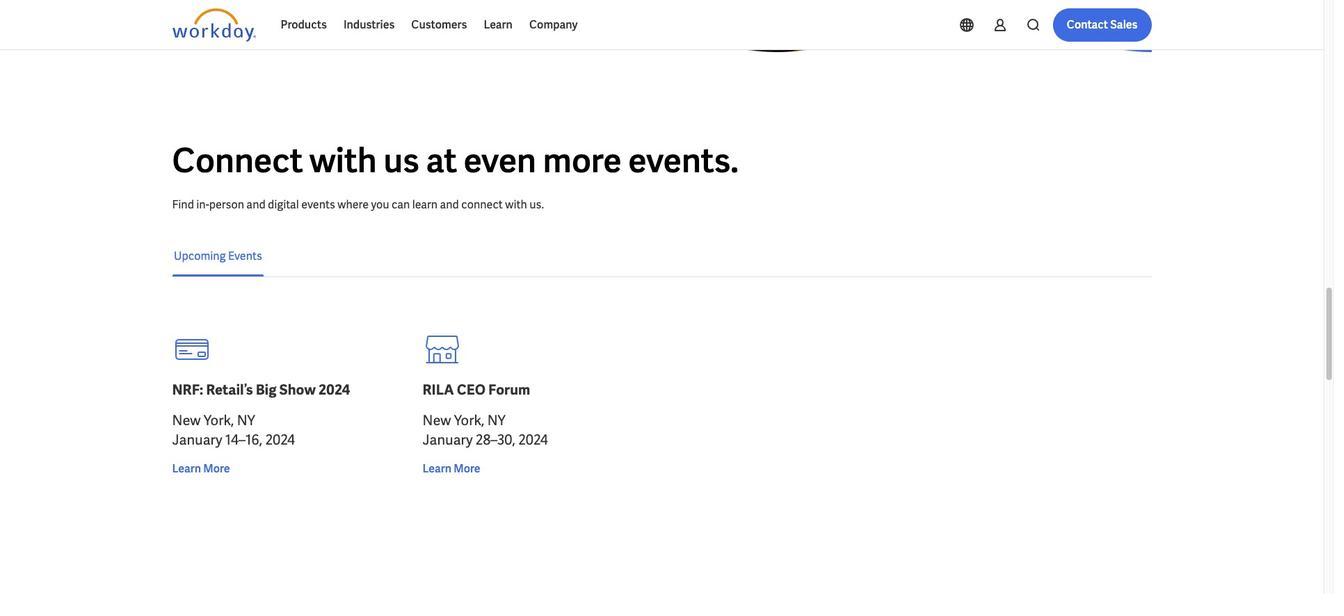 Task type: locate. For each thing, give the bounding box(es) containing it.
us.
[[530, 198, 544, 212]]

ny up 14–16,
[[237, 412, 255, 430]]

2 horizontal spatial learn
[[484, 17, 513, 32]]

ny inside new york, ny january 28–30, 2024
[[488, 412, 506, 430]]

more
[[543, 139, 622, 182]]

where
[[338, 198, 369, 212]]

can
[[392, 198, 410, 212]]

learn
[[484, 17, 513, 32], [172, 462, 201, 477], [423, 462, 452, 477]]

more
[[203, 462, 230, 477], [454, 462, 481, 477]]

with left us.
[[505, 198, 527, 212]]

find in-person and digital events where you can learn and connect with us.
[[172, 198, 544, 212]]

2024 for rila ceo forum
[[518, 432, 548, 450]]

1 horizontal spatial learn more
[[423, 462, 481, 477]]

york, down ceo
[[454, 412, 485, 430]]

learn down new york, ny january 28–30, 2024
[[423, 462, 452, 477]]

ceo
[[457, 381, 486, 400]]

1 horizontal spatial january
[[423, 432, 473, 450]]

learn more link
[[172, 461, 230, 478], [423, 461, 481, 478]]

0 horizontal spatial york,
[[204, 412, 234, 430]]

2 learn more link from the left
[[423, 461, 481, 478]]

learn for rila ceo forum
[[423, 462, 452, 477]]

1 more from the left
[[203, 462, 230, 477]]

0 horizontal spatial 2024
[[265, 432, 295, 450]]

learn
[[412, 198, 438, 212]]

1 and from the left
[[247, 198, 266, 212]]

with up where
[[310, 139, 377, 182]]

new for new york, ny january 14–16, 2024
[[172, 412, 201, 430]]

2 horizontal spatial 2024
[[518, 432, 548, 450]]

ny for 14–16,
[[237, 412, 255, 430]]

1 horizontal spatial learn
[[423, 462, 452, 477]]

2024
[[319, 381, 350, 400], [265, 432, 295, 450], [518, 432, 548, 450]]

learn more
[[172, 462, 230, 477], [423, 462, 481, 477]]

1 horizontal spatial york,
[[454, 412, 485, 430]]

new inside new york, ny january 14–16, 2024
[[172, 412, 201, 430]]

2 more from the left
[[454, 462, 481, 477]]

14–16,
[[225, 432, 262, 450]]

0 vertical spatial with
[[310, 139, 377, 182]]

learn inside dropdown button
[[484, 17, 513, 32]]

customers button
[[403, 8, 475, 42]]

1 learn more link from the left
[[172, 461, 230, 478]]

york, inside new york, ny january 14–16, 2024
[[204, 412, 234, 430]]

york, inside new york, ny january 28–30, 2024
[[454, 412, 485, 430]]

learn more down new york, ny january 14–16, 2024
[[172, 462, 230, 477]]

new
[[172, 412, 201, 430], [423, 412, 451, 430]]

learn more link down new york, ny january 14–16, 2024
[[172, 461, 230, 478]]

2 and from the left
[[440, 198, 459, 212]]

2 york, from the left
[[454, 412, 485, 430]]

0 horizontal spatial learn more
[[172, 462, 230, 477]]

and left digital
[[247, 198, 266, 212]]

at
[[426, 139, 457, 182]]

january
[[172, 432, 222, 450], [423, 432, 473, 450]]

rila
[[423, 381, 454, 400]]

company button
[[521, 8, 586, 42]]

0 horizontal spatial more
[[203, 462, 230, 477]]

january for new york, ny january 28–30, 2024
[[423, 432, 473, 450]]

1 january from the left
[[172, 432, 222, 450]]

1 new from the left
[[172, 412, 201, 430]]

connect with us at even more events.
[[172, 139, 739, 182]]

1 learn more from the left
[[172, 462, 230, 477]]

products button
[[272, 8, 335, 42]]

2 learn more from the left
[[423, 462, 481, 477]]

learn more link for 28–30,
[[423, 461, 481, 478]]

2024 inside new york, ny january 28–30, 2024
[[518, 432, 548, 450]]

january inside new york, ny january 28–30, 2024
[[423, 432, 473, 450]]

industries
[[344, 17, 395, 32]]

0 horizontal spatial learn more link
[[172, 461, 230, 478]]

1 horizontal spatial learn more link
[[423, 461, 481, 478]]

learn more link for 14–16,
[[172, 461, 230, 478]]

new down nrf:
[[172, 412, 201, 430]]

1 york, from the left
[[204, 412, 234, 430]]

events.
[[628, 139, 739, 182]]

with
[[310, 139, 377, 182], [505, 198, 527, 212]]

more down 28–30,
[[454, 462, 481, 477]]

1 horizontal spatial more
[[454, 462, 481, 477]]

1 horizontal spatial new
[[423, 412, 451, 430]]

contact
[[1067, 17, 1108, 32]]

learn more for 28–30,
[[423, 462, 481, 477]]

2024 inside new york, ny january 14–16, 2024
[[265, 432, 295, 450]]

2 january from the left
[[423, 432, 473, 450]]

and right learn
[[440, 198, 459, 212]]

nrf: retail's big show 2024
[[172, 381, 350, 400]]

ny up 28–30,
[[488, 412, 506, 430]]

1 horizontal spatial and
[[440, 198, 459, 212]]

york,
[[204, 412, 234, 430], [454, 412, 485, 430]]

2024 right show
[[319, 381, 350, 400]]

new inside new york, ny january 28–30, 2024
[[423, 412, 451, 430]]

0 horizontal spatial new
[[172, 412, 201, 430]]

0 horizontal spatial and
[[247, 198, 266, 212]]

january left 14–16,
[[172, 432, 222, 450]]

connect
[[461, 198, 503, 212]]

learn more down new york, ny january 28–30, 2024
[[423, 462, 481, 477]]

ny for 28–30,
[[488, 412, 506, 430]]

2024 right 14–16,
[[265, 432, 295, 450]]

more down 14–16,
[[203, 462, 230, 477]]

man looking at laptop computer. image
[[590, 0, 1152, 52]]

0 horizontal spatial january
[[172, 432, 222, 450]]

0 horizontal spatial with
[[310, 139, 377, 182]]

york, up 14–16,
[[204, 412, 234, 430]]

york, for 14–16,
[[204, 412, 234, 430]]

new down rila
[[423, 412, 451, 430]]

0 horizontal spatial ny
[[237, 412, 255, 430]]

1 vertical spatial with
[[505, 198, 527, 212]]

january inside new york, ny january 14–16, 2024
[[172, 432, 222, 450]]

and
[[247, 198, 266, 212], [440, 198, 459, 212]]

2 ny from the left
[[488, 412, 506, 430]]

1 ny from the left
[[237, 412, 255, 430]]

january left 28–30,
[[423, 432, 473, 450]]

industries button
[[335, 8, 403, 42]]

1 horizontal spatial with
[[505, 198, 527, 212]]

learn down new york, ny january 14–16, 2024
[[172, 462, 201, 477]]

ny
[[237, 412, 255, 430], [488, 412, 506, 430]]

2 new from the left
[[423, 412, 451, 430]]

0 horizontal spatial learn
[[172, 462, 201, 477]]

learn left "company"
[[484, 17, 513, 32]]

customers
[[411, 17, 467, 32]]

1 horizontal spatial ny
[[488, 412, 506, 430]]

learn more link down new york, ny january 28–30, 2024
[[423, 461, 481, 478]]

sales
[[1111, 17, 1138, 32]]

ny inside new york, ny january 14–16, 2024
[[237, 412, 255, 430]]

rila ceo forum
[[423, 381, 530, 400]]

contact sales link
[[1053, 8, 1152, 42]]

events
[[301, 198, 335, 212]]

show
[[279, 381, 316, 400]]

2024 right 28–30,
[[518, 432, 548, 450]]



Task type: describe. For each thing, give the bounding box(es) containing it.
us
[[384, 139, 419, 182]]

28–30,
[[476, 432, 516, 450]]

in-
[[196, 198, 209, 212]]

person
[[209, 198, 244, 212]]

new for new york, ny january 28–30, 2024
[[423, 412, 451, 430]]

digital
[[268, 198, 299, 212]]

learn for nrf: retail's big show 2024
[[172, 462, 201, 477]]

more for 28–30,
[[454, 462, 481, 477]]

forum
[[488, 381, 530, 400]]

january for new york, ny january 14–16, 2024
[[172, 432, 222, 450]]

events
[[228, 249, 262, 264]]

contact sales
[[1067, 17, 1138, 32]]

retail's
[[206, 381, 253, 400]]

learn button
[[475, 8, 521, 42]]

upcoming events
[[174, 249, 262, 264]]

new york, ny january 28–30, 2024
[[423, 412, 548, 450]]

more for 14–16,
[[203, 462, 230, 477]]

find
[[172, 198, 194, 212]]

upcoming
[[174, 249, 225, 264]]

products
[[281, 17, 327, 32]]

go to the homepage image
[[172, 8, 256, 42]]

learn more for 14–16,
[[172, 462, 230, 477]]

2024 for nrf: retail's big show 2024
[[265, 432, 295, 450]]

even
[[464, 139, 537, 182]]

connect
[[172, 139, 303, 182]]

new york, ny january 14–16, 2024
[[172, 412, 295, 450]]

1 horizontal spatial 2024
[[319, 381, 350, 400]]

company
[[529, 17, 578, 32]]

big
[[256, 381, 277, 400]]

nrf:
[[172, 381, 203, 400]]

you
[[371, 198, 389, 212]]

york, for 28–30,
[[454, 412, 485, 430]]



Task type: vqa. For each thing, say whether or not it's contained in the screenshot.
the automated and scalable finance
no



